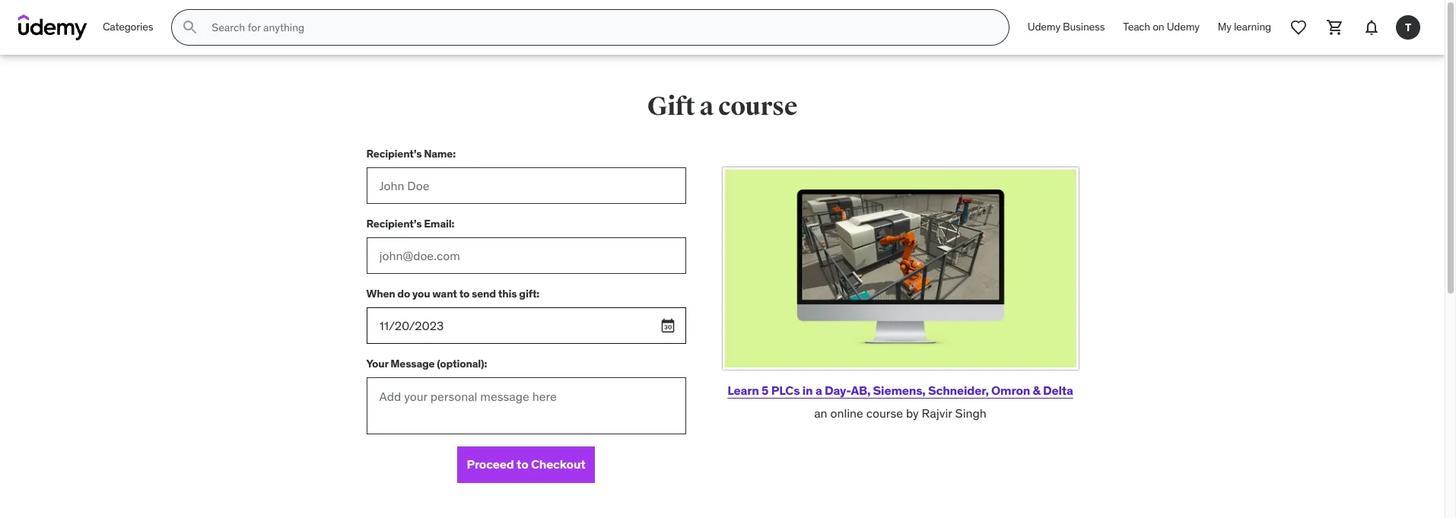 Task type: describe. For each thing, give the bounding box(es) containing it.
siemens,
[[873, 383, 926, 398]]

delta
[[1043, 383, 1073, 398]]

Recipient's Email: email field
[[366, 237, 686, 274]]

day-
[[825, 383, 851, 398]]

to inside button
[[517, 457, 528, 472]]

recipient's email:
[[366, 217, 454, 230]]

learn 5 plcs in a day-ab, siemens, schneider, omron & delta
[[728, 383, 1073, 398]]

notifications image
[[1363, 18, 1381, 37]]

wishlist image
[[1290, 18, 1308, 37]]

singh
[[955, 406, 987, 421]]

categories
[[103, 20, 153, 34]]

by
[[906, 406, 919, 421]]

course for a
[[718, 91, 798, 123]]

omron
[[991, 383, 1030, 398]]

submit search image
[[181, 18, 200, 37]]

Recipient's Name: text field
[[366, 167, 686, 204]]

When do you want to send this gift: text field
[[366, 307, 686, 344]]

when
[[366, 287, 395, 300]]

1 horizontal spatial a
[[816, 383, 822, 398]]

Your Message (optional): text field
[[366, 377, 686, 434]]

checkout
[[531, 457, 586, 472]]

your
[[366, 357, 388, 370]]

recipient's for recipient's email:
[[366, 217, 422, 230]]

plcs
[[771, 383, 800, 398]]

my learning
[[1218, 20, 1271, 34]]

recipient's name:
[[366, 147, 456, 160]]

do
[[397, 287, 410, 300]]

ab,
[[851, 383, 871, 398]]

t link
[[1390, 9, 1427, 46]]

teach
[[1123, 20, 1151, 34]]

learn
[[728, 383, 759, 398]]

proceed to checkout button
[[458, 447, 595, 483]]



Task type: vqa. For each thing, say whether or not it's contained in the screenshot.
Sign up
no



Task type: locate. For each thing, give the bounding box(es) containing it.
0 horizontal spatial a
[[700, 91, 714, 123]]

(optional):
[[437, 357, 487, 370]]

categories button
[[94, 9, 162, 46]]

proceed
[[467, 457, 514, 472]]

recipient's
[[366, 147, 422, 160], [366, 217, 422, 230]]

udemy left business
[[1028, 20, 1061, 34]]

1 horizontal spatial udemy
[[1167, 20, 1200, 34]]

a right in
[[816, 383, 822, 398]]

proceed to checkout
[[467, 457, 586, 472]]

udemy business
[[1028, 20, 1105, 34]]

learn 5 plcs in a day-ab, siemens, schneider, omron & delta link
[[728, 383, 1073, 398]]

to
[[459, 287, 470, 300], [517, 457, 528, 472]]

my learning link
[[1209, 9, 1281, 46]]

to left send
[[459, 287, 470, 300]]

on
[[1153, 20, 1165, 34]]

0 vertical spatial to
[[459, 287, 470, 300]]

teach on udemy
[[1123, 20, 1200, 34]]

message
[[391, 357, 435, 370]]

1 horizontal spatial to
[[517, 457, 528, 472]]

a
[[700, 91, 714, 123], [816, 383, 822, 398]]

schneider,
[[928, 383, 989, 398]]

want
[[432, 287, 457, 300]]

recipient's left email:
[[366, 217, 422, 230]]

rajvir
[[922, 406, 952, 421]]

shopping cart with 0 items image
[[1326, 18, 1344, 37]]

1 vertical spatial a
[[816, 383, 822, 398]]

gift:
[[519, 287, 540, 300]]

teach on udemy link
[[1114, 9, 1209, 46]]

recipient's left name:
[[366, 147, 422, 160]]

recipient's for recipient's name:
[[366, 147, 422, 160]]

a right "gift"
[[700, 91, 714, 123]]

udemy image
[[18, 14, 88, 40]]

2 udemy from the left
[[1167, 20, 1200, 34]]

0 vertical spatial recipient's
[[366, 147, 422, 160]]

1 udemy from the left
[[1028, 20, 1061, 34]]

my
[[1218, 20, 1232, 34]]

0 vertical spatial a
[[700, 91, 714, 123]]

send
[[472, 287, 496, 300]]

gift a course
[[647, 91, 798, 123]]

email:
[[424, 217, 454, 230]]

2 recipient's from the top
[[366, 217, 422, 230]]

1 vertical spatial recipient's
[[366, 217, 422, 230]]

learning
[[1234, 20, 1271, 34]]

this
[[498, 287, 517, 300]]

an
[[814, 406, 828, 421]]

in
[[803, 383, 813, 398]]

1 recipient's from the top
[[366, 147, 422, 160]]

course
[[718, 91, 798, 123], [866, 406, 903, 421]]

0 horizontal spatial to
[[459, 287, 470, 300]]

online
[[830, 406, 864, 421]]

Search for anything text field
[[209, 14, 991, 40]]

name:
[[424, 147, 456, 160]]

udemy
[[1028, 20, 1061, 34], [1167, 20, 1200, 34]]

1 vertical spatial course
[[866, 406, 903, 421]]

udemy business link
[[1019, 9, 1114, 46]]

business
[[1063, 20, 1105, 34]]

&
[[1033, 383, 1041, 398]]

you
[[412, 287, 430, 300]]

course for online
[[866, 406, 903, 421]]

an online course by rajvir singh
[[814, 406, 987, 421]]

0 vertical spatial course
[[718, 91, 798, 123]]

udemy right on on the top of the page
[[1167, 20, 1200, 34]]

t
[[1405, 20, 1411, 34]]

0 horizontal spatial udemy
[[1028, 20, 1061, 34]]

gift
[[647, 91, 695, 123]]

0 horizontal spatial course
[[718, 91, 798, 123]]

1 vertical spatial to
[[517, 457, 528, 472]]

5
[[762, 383, 769, 398]]

udemy inside "link"
[[1167, 20, 1200, 34]]

when do you want to send this gift:
[[366, 287, 540, 300]]

1 horizontal spatial course
[[866, 406, 903, 421]]

your message (optional):
[[366, 357, 487, 370]]

to right proceed
[[517, 457, 528, 472]]



